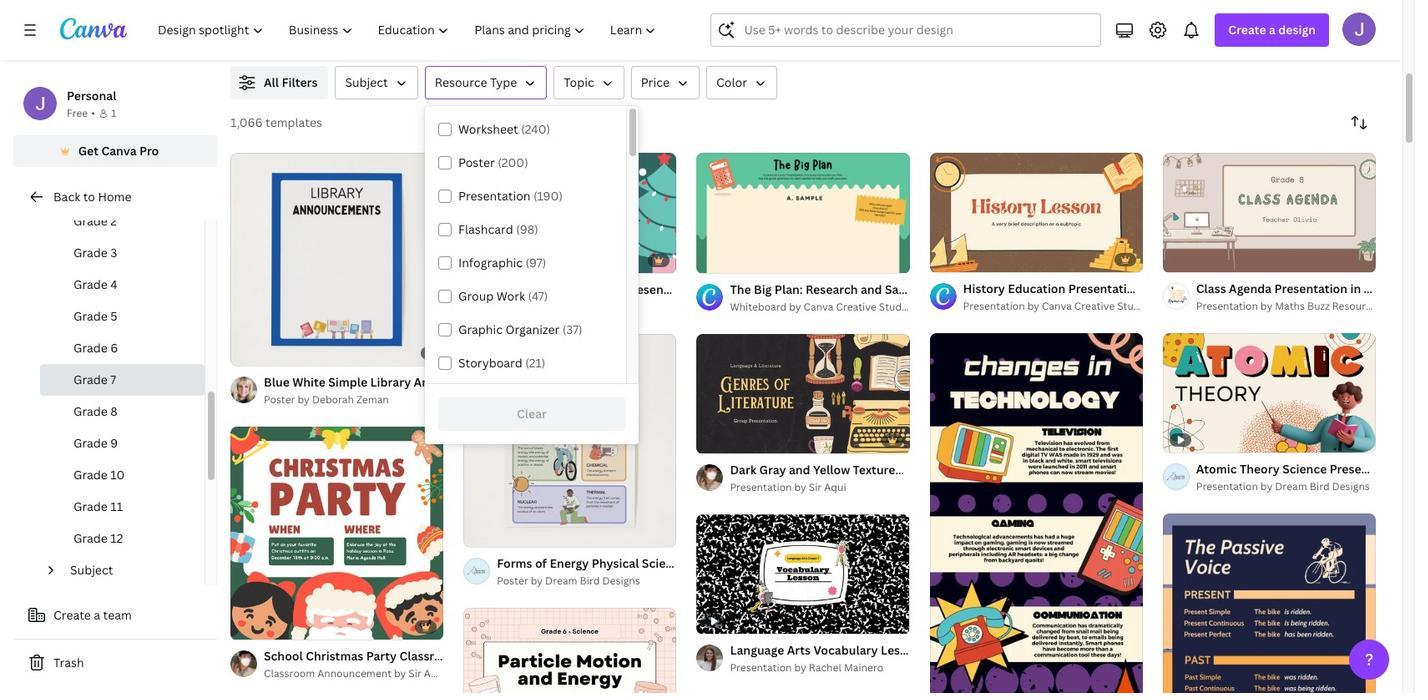 Task type: vqa. For each thing, say whether or not it's contained in the screenshot.


Task type: locate. For each thing, give the bounding box(es) containing it.
back to home link
[[13, 180, 217, 214]]

1 horizontal spatial sir
[[809, 480, 822, 494]]

lesson down the
[[264, 30, 298, 44]]

2 lesson from the left
[[569, 30, 603, 44]]

1 of 11 link
[[1163, 153, 1376, 272]]

grade left the 12
[[73, 530, 108, 546]]

lesson by ljr edu resources link
[[1179, 29, 1416, 46]]

presentation by dream bird designs link
[[1197, 479, 1376, 496]]

lesson inside bacteria and viruses lesson by ljr edu resources
[[1179, 30, 1213, 44]]

library
[[370, 374, 411, 390]]

0 horizontal spatial and
[[602, 12, 623, 28]]

rachel
[[809, 661, 842, 675]]

type
[[490, 74, 517, 90]]

grade 8 link
[[40, 396, 205, 428]]

by inside whiteboard by canva creative studio "link"
[[789, 300, 801, 314]]

subject button down top level navigation element
[[335, 66, 418, 99]]

grade 4 link
[[40, 269, 205, 301]]

4
[[111, 276, 118, 292]]

0 horizontal spatial resources
[[1271, 30, 1321, 44]]

of inside 1 of 21 link
[[716, 433, 725, 446]]

a right edu
[[1269, 22, 1276, 38]]

1 horizontal spatial subject
[[345, 74, 388, 90]]

1 horizontal spatial resources
[[1333, 299, 1383, 313]]

resources inside bacteria and viruses lesson by ljr edu resources
[[1271, 30, 1321, 44]]

2 grade from the top
[[73, 245, 108, 261]]

by inside presentation by vero garcía link
[[561, 299, 573, 314]]

symbiotic
[[874, 12, 932, 28]]

0 horizontal spatial subject
[[70, 562, 113, 578]]

grade left the 4
[[73, 276, 108, 292]]

1 of 21
[[708, 433, 737, 446]]

4 lesson from the left
[[1179, 30, 1213, 44]]

by inside "blue white simple library announcements educational poster poster by deborah zeman"
[[298, 393, 310, 407]]

1
[[111, 106, 116, 120], [942, 252, 947, 265], [1175, 252, 1180, 265], [242, 347, 247, 359], [708, 433, 713, 446], [475, 527, 480, 539]]

1 of 11
[[1175, 252, 1203, 265]]

jacob simon image
[[1343, 13, 1376, 46]]

dream down science
[[1275, 480, 1308, 494]]

1 of 2
[[242, 347, 266, 359], [475, 527, 499, 539]]

subject down the solar system lesson by canva creative studio
[[345, 74, 388, 90]]

lesson inside plant and human body systems lesson by canva creative studio
[[569, 30, 603, 44]]

0 vertical spatial resources
[[1271, 30, 1321, 44]]

0 horizontal spatial a
[[94, 607, 100, 623]]

theory
[[1240, 461, 1280, 477]]

a
[[1269, 22, 1276, 38], [94, 607, 100, 623]]

0 vertical spatial sir
[[809, 480, 822, 494]]

clear button
[[438, 398, 625, 431]]

4 grade from the top
[[73, 308, 108, 324]]

grade 4
[[73, 276, 118, 292]]

resources right "buzz"
[[1333, 299, 1383, 313]]

and inside plant and human body systems lesson by canva creative studio
[[602, 12, 623, 28]]

of inside 1 of 11 link
[[1182, 252, 1191, 265]]

1 vertical spatial resources
[[1333, 299, 1383, 313]]

2 vertical spatial 2
[[494, 527, 499, 539]]

presentation for presentation by rachel mainero
[[730, 661, 792, 675]]

subject button
[[335, 66, 418, 99], [63, 555, 195, 586]]

science
[[1283, 461, 1327, 477]]

grade for grade 6
[[73, 340, 108, 356]]

1 horizontal spatial 1 of 2
[[475, 527, 499, 539]]

grade left 5
[[73, 308, 108, 324]]

presentation down 14
[[963, 299, 1025, 313]]

presentation down poster (200)
[[458, 188, 531, 204]]

1 horizontal spatial 11
[[1193, 252, 1203, 265]]

presentation by vero garcía
[[497, 299, 631, 314]]

human
[[626, 12, 667, 28]]

0 vertical spatial create
[[1229, 22, 1267, 38]]

grade for grade 10
[[73, 467, 108, 483]]

9 grade from the top
[[73, 467, 108, 483]]

grade for grade 2
[[73, 213, 108, 229]]

bird inside 'atomic theory science presentation co presentation by dream bird designs'
[[1310, 480, 1330, 494]]

1 horizontal spatial 1 of 2 link
[[464, 334, 677, 547]]

0 vertical spatial 1 of 2
[[242, 347, 266, 359]]

presentation for presentation by vero garcía
[[497, 299, 559, 314]]

garcía
[[601, 299, 631, 314]]

0 horizontal spatial create
[[53, 607, 91, 623]]

6 grade from the top
[[73, 372, 108, 387]]

of for poster by deborah zeman
[[249, 347, 259, 359]]

presentation for presentation by canva creative studio
[[963, 299, 1025, 313]]

grade 3
[[73, 245, 117, 261]]

lesson by canva creative studio link for the solar system
[[264, 29, 516, 46]]

0 vertical spatial 2
[[111, 213, 117, 229]]

None search field
[[711, 13, 1102, 47]]

1,066
[[230, 114, 263, 130]]

home
[[98, 189, 132, 205]]

0 vertical spatial subject
[[345, 74, 388, 90]]

the solar system link
[[264, 11, 516, 29]]

lesson down bacteria
[[1179, 30, 1213, 44]]

canva inside symbiotic relationships lesson by canva creative studio
[[925, 30, 955, 44]]

a for team
[[94, 607, 100, 623]]

11 grade from the top
[[73, 530, 108, 546]]

designs
[[1332, 480, 1370, 494], [602, 574, 640, 588]]

lesson inside the solar system lesson by canva creative studio
[[264, 30, 298, 44]]

1 for presentation by sir aqui
[[708, 433, 713, 446]]

a inside button
[[94, 607, 100, 623]]

bird
[[1310, 480, 1330, 494], [580, 574, 600, 588]]

2 and from the left
[[1230, 12, 1251, 28]]

of for presentation by sir aqui
[[716, 433, 725, 446]]

trash link
[[13, 646, 217, 680]]

presentation up organizer
[[497, 299, 559, 314]]

blue white simple library announcements educational poster poster by deborah zeman
[[264, 374, 618, 407]]

forms of energy physical science classroom poster pastel illustratted image
[[464, 334, 677, 547]]

by inside classroom announcement by sir aqui link
[[394, 667, 406, 681]]

grade for grade 8
[[73, 403, 108, 419]]

2 horizontal spatial lesson by canva creative studio link
[[874, 29, 1126, 46]]

particle motion and energy quiz presentation in light pink white lined style image
[[464, 607, 677, 693]]

classroom announcement by sir aqui link
[[264, 666, 446, 683]]

and for bacteria
[[1230, 12, 1251, 28]]

bird down 'atomic theory science presentation co' link at the bottom
[[1310, 480, 1330, 494]]

get canva pro
[[78, 143, 159, 159]]

grade up grade 12
[[73, 499, 108, 514]]

1 lesson from the left
[[264, 30, 298, 44]]

of inside the 1 of 14 link
[[949, 252, 958, 265]]

1 horizontal spatial and
[[1230, 12, 1251, 28]]

lesson by canva creative studio link down body
[[569, 29, 821, 46]]

classroom
[[264, 667, 315, 681]]

grade left 10
[[73, 467, 108, 483]]

infographic (97)
[[458, 255, 546, 271]]

3 lesson from the left
[[874, 30, 908, 44]]

1 vertical spatial subject button
[[63, 555, 195, 586]]

grade 9 link
[[40, 428, 205, 459]]

mainero
[[844, 661, 884, 675]]

storyboard (21)
[[458, 355, 546, 371]]

passive voice grammar poster in blue and orange modern style image
[[1163, 514, 1376, 693]]

presentation by sir aqui
[[730, 480, 846, 494]]

work
[[497, 288, 525, 304]]

flashcard (98)
[[458, 221, 538, 237]]

blue white simple library announcements educational poster link
[[264, 373, 618, 392]]

0 horizontal spatial dream
[[545, 574, 578, 588]]

1 horizontal spatial subject button
[[335, 66, 418, 99]]

7 grade from the top
[[73, 403, 108, 419]]

1 vertical spatial 11
[[111, 499, 123, 514]]

2 horizontal spatial 2
[[494, 527, 499, 539]]

0 vertical spatial 11
[[1193, 252, 1203, 265]]

bird up particle motion and energy quiz presentation in light pink white lined style 'image'
[[580, 574, 600, 588]]

lesson down plant
[[569, 30, 603, 44]]

1 grade from the top
[[73, 213, 108, 229]]

atomic theory science presentation co presentation by dream bird designs
[[1197, 461, 1416, 494]]

$
[[426, 347, 432, 359]]

0 horizontal spatial aqui
[[424, 667, 446, 681]]

zeman
[[357, 393, 389, 407]]

grade left 8 at the left bottom
[[73, 403, 108, 419]]

a left team
[[94, 607, 100, 623]]

grade for grade 7
[[73, 372, 108, 387]]

of for poster by dream bird designs
[[482, 527, 492, 539]]

lesson by canva creative studio link down system on the top
[[264, 29, 516, 46]]

0 horizontal spatial bird
[[580, 574, 600, 588]]

creative inside plant and human body systems lesson by canva creative studio
[[652, 30, 693, 44]]

classroom announcement by sir aqui
[[264, 667, 446, 681]]

1 horizontal spatial a
[[1269, 22, 1276, 38]]

grade left 6
[[73, 340, 108, 356]]

1 horizontal spatial bird
[[1310, 480, 1330, 494]]

5 grade from the top
[[73, 340, 108, 356]]

graphic organizer (37)
[[458, 322, 583, 337]]

subject button down the 12
[[63, 555, 195, 586]]

create for create a team
[[53, 607, 91, 623]]

lesson down symbiotic
[[874, 30, 908, 44]]

0 horizontal spatial sir
[[409, 667, 422, 681]]

(98)
[[516, 221, 538, 237]]

1 horizontal spatial designs
[[1332, 480, 1370, 494]]

lesson by canva creative studio link for symbiotic relationships
[[874, 29, 1126, 46]]

lesson by canva creative studio link for plant and human body systems
[[569, 29, 821, 46]]

1 lesson by canva creative studio link from the left
[[264, 29, 516, 46]]

grade down 'to'
[[73, 213, 108, 229]]

1 vertical spatial 2
[[261, 347, 266, 359]]

presentation inside 'link'
[[730, 480, 792, 494]]

presentation by rachel mainero
[[730, 661, 884, 675]]

1 vertical spatial dream
[[545, 574, 578, 588]]

presentation left rachel
[[730, 661, 792, 675]]

and up ljr
[[1230, 12, 1251, 28]]

1 horizontal spatial create
[[1229, 22, 1267, 38]]

create a team button
[[13, 599, 217, 632]]

3 lesson by canva creative studio link from the left
[[874, 29, 1126, 46]]

by
[[300, 30, 312, 44], [605, 30, 617, 44], [910, 30, 922, 44], [1215, 30, 1227, 44], [1028, 299, 1040, 313], [1261, 299, 1273, 313], [561, 299, 573, 314], [789, 300, 801, 314], [298, 393, 310, 407], [1261, 480, 1273, 494], [795, 480, 807, 494], [531, 574, 543, 588], [795, 661, 807, 675], [394, 667, 406, 681]]

0 horizontal spatial 11
[[111, 499, 123, 514]]

0 horizontal spatial lesson by canva creative studio link
[[264, 29, 516, 46]]

grade for grade 9
[[73, 435, 108, 451]]

Search search field
[[744, 14, 1091, 46]]

buzz
[[1308, 299, 1330, 313]]

5
[[111, 308, 117, 324]]

1 horizontal spatial aqui
[[824, 480, 846, 494]]

solar
[[288, 12, 317, 28]]

a inside dropdown button
[[1269, 22, 1276, 38]]

resources
[[1271, 30, 1321, 44], [1333, 299, 1383, 313]]

bacteria and viruses image
[[1146, 0, 1416, 4]]

dream up particle motion and energy quiz presentation in light pink white lined style 'image'
[[545, 574, 578, 588]]

grade 12 link
[[40, 523, 205, 555]]

grade 10
[[73, 467, 125, 483]]

grade left 7 on the bottom left of the page
[[73, 372, 108, 387]]

resources down bacteria and viruses link
[[1271, 30, 1321, 44]]

0 vertical spatial a
[[1269, 22, 1276, 38]]

1 horizontal spatial lesson by canva creative studio link
[[569, 29, 821, 46]]

and right plant
[[602, 12, 623, 28]]

canva inside the solar system lesson by canva creative studio
[[315, 30, 345, 44]]

bacteria and viruses lesson by ljr edu resources
[[1179, 12, 1321, 44]]

0 vertical spatial aqui
[[824, 480, 846, 494]]

2
[[111, 213, 117, 229], [261, 347, 266, 359], [494, 527, 499, 539]]

0 vertical spatial dream
[[1275, 480, 1308, 494]]

1 horizontal spatial dream
[[1275, 480, 1308, 494]]

colorful retro changes in technology education infographic image
[[930, 333, 1143, 693]]

1 vertical spatial a
[[94, 607, 100, 623]]

grade 7
[[73, 372, 116, 387]]

by inside presentation by sir aqui 'link'
[[795, 480, 807, 494]]

grade 9
[[73, 435, 118, 451]]

presentation down the 21
[[730, 480, 792, 494]]

2 lesson by canva creative studio link from the left
[[569, 29, 821, 46]]

trash
[[53, 655, 84, 671]]

presentation by vero garcía link
[[497, 299, 677, 315]]

top level navigation element
[[147, 13, 671, 47]]

canva inside "link"
[[804, 300, 834, 314]]

8 grade from the top
[[73, 435, 108, 451]]

3 grade from the top
[[73, 276, 108, 292]]

presentation by rachel mainero link
[[730, 660, 910, 677]]

1 vertical spatial 1 of 2
[[475, 527, 499, 539]]

0 vertical spatial designs
[[1332, 480, 1370, 494]]

by inside presentation by rachel mainero link
[[795, 661, 807, 675]]

grade left 9
[[73, 435, 108, 451]]

1 vertical spatial designs
[[602, 574, 640, 588]]

sir
[[809, 480, 822, 494], [409, 667, 422, 681]]

whiteboard
[[730, 300, 787, 314]]

0 horizontal spatial designs
[[602, 574, 640, 588]]

1 for presentation by canva creative studio
[[942, 252, 947, 265]]

create inside create a team button
[[53, 607, 91, 623]]

poster
[[458, 154, 495, 170], [581, 374, 618, 390], [264, 393, 295, 407], [497, 574, 528, 588]]

presentation down atomic
[[1197, 480, 1258, 494]]

0 horizontal spatial 1 of 2
[[242, 347, 266, 359]]

7
[[111, 372, 116, 387]]

1 vertical spatial create
[[53, 607, 91, 623]]

1 vertical spatial bird
[[580, 574, 600, 588]]

presentation down the 1 of 11
[[1197, 299, 1258, 313]]

grade left 3
[[73, 245, 108, 261]]

1 of 2 link for poster by deborah zeman
[[230, 153, 444, 367]]

school christmas party classroom announcement in red and blue playful style image
[[230, 427, 444, 640]]

the big plan: research and sampling techniques education whiteboard in green cream yellow nostalgic handdrawn style image
[[697, 153, 910, 273]]

grade inside "link"
[[73, 467, 108, 483]]

1 horizontal spatial 2
[[261, 347, 266, 359]]

0 vertical spatial bird
[[1310, 480, 1330, 494]]

and inside bacteria and viruses lesson by ljr edu resources
[[1230, 12, 1251, 28]]

0 horizontal spatial subject button
[[63, 555, 195, 586]]

price
[[641, 74, 670, 90]]

1,066 templates
[[230, 114, 322, 130]]

dream inside 'atomic theory science presentation co presentation by dream bird designs'
[[1275, 480, 1308, 494]]

the
[[264, 12, 285, 28]]

lesson by canva creative studio link down "relationships" in the right top of the page
[[874, 29, 1126, 46]]

0 horizontal spatial 1 of 2 link
[[230, 153, 444, 367]]

presentation by maths buzz resources
[[1197, 299, 1383, 313]]

flashcard
[[458, 221, 513, 237]]

grade for grade 12
[[73, 530, 108, 546]]

1 and from the left
[[602, 12, 623, 28]]

10 grade from the top
[[73, 499, 108, 514]]

2 for poster by deborah zeman
[[261, 347, 266, 359]]

blue
[[264, 374, 290, 390]]

systems
[[702, 12, 750, 28]]

subject down grade 12
[[70, 562, 113, 578]]

create inside create a design dropdown button
[[1229, 22, 1267, 38]]

10
[[111, 467, 125, 483]]

1 vertical spatial subject
[[70, 562, 113, 578]]



Task type: describe. For each thing, give the bounding box(es) containing it.
11 inside 1 of 11 link
[[1193, 252, 1203, 265]]

by inside the presentation by maths buzz resources link
[[1261, 299, 1273, 313]]

graphic
[[458, 322, 503, 337]]

1 for poster by dream bird designs
[[475, 527, 480, 539]]

dark gray and yellow textured literature genres of literature prsentation image
[[697, 334, 910, 453]]

grade 8
[[73, 403, 118, 419]]

presentation for presentation by maths buzz resources
[[1197, 299, 1258, 313]]

system
[[320, 12, 362, 28]]

color
[[716, 74, 747, 90]]

•
[[91, 106, 95, 120]]

2 for poster by dream bird designs
[[494, 527, 499, 539]]

symbiotic relationships lesson by canva creative studio
[[874, 12, 1032, 44]]

plant and human body systems link
[[569, 11, 821, 29]]

1 for presentation by maths buzz resources
[[1175, 252, 1180, 265]]

by inside 'atomic theory science presentation co presentation by dream bird designs'
[[1261, 480, 1273, 494]]

(37)
[[563, 322, 583, 337]]

free
[[67, 106, 88, 120]]

deborah
[[312, 393, 354, 407]]

by inside poster by dream bird designs link
[[531, 574, 543, 588]]

whiteboard by canva creative studio
[[730, 300, 911, 314]]

12
[[111, 530, 123, 546]]

viruses
[[1254, 12, 1295, 28]]

presentation for presentation by sir aqui
[[730, 480, 792, 494]]

resource type button
[[425, 66, 547, 99]]

1 of 14
[[942, 252, 971, 265]]

9
[[111, 435, 118, 451]]

presentation (190)
[[458, 188, 563, 204]]

8
[[111, 403, 118, 419]]

1 of 2 link for poster by dream bird designs
[[464, 334, 677, 547]]

announcement
[[317, 667, 392, 681]]

(97)
[[526, 255, 546, 271]]

presentation by canva creative studio
[[963, 299, 1149, 313]]

presentation by sir aqui link
[[730, 479, 910, 496]]

plant
[[569, 12, 599, 28]]

1 vertical spatial sir
[[409, 667, 422, 681]]

creative inside "link"
[[836, 300, 877, 314]]

presentation by maths buzz resources link
[[1197, 298, 1383, 315]]

worksheet (240)
[[458, 121, 550, 137]]

back
[[53, 189, 80, 205]]

grade 6 link
[[40, 332, 205, 364]]

(47)
[[528, 288, 548, 304]]

creative inside symbiotic relationships lesson by canva creative studio
[[957, 30, 998, 44]]

studio inside plant and human body systems lesson by canva creative studio
[[695, 30, 727, 44]]

1 vertical spatial aqui
[[424, 667, 446, 681]]

sir inside 'link'
[[809, 480, 822, 494]]

history education presentation skeleton in a brown beige yellow friendly handdrawn style image
[[930, 153, 1143, 272]]

presentation for presentation (190)
[[458, 188, 531, 204]]

6
[[111, 340, 118, 356]]

grade for grade 11
[[73, 499, 108, 514]]

Sort by button
[[1343, 106, 1376, 139]]

poster by deborah zeman link
[[264, 392, 444, 409]]

free •
[[67, 106, 95, 120]]

white
[[292, 374, 326, 390]]

relationships
[[934, 12, 1011, 28]]

and for plant
[[602, 12, 623, 28]]

3
[[111, 245, 117, 261]]

of for presentation by canva creative studio
[[949, 252, 958, 265]]

design
[[1279, 22, 1316, 38]]

topic
[[564, 74, 594, 90]]

creative inside the solar system lesson by canva creative studio
[[347, 30, 388, 44]]

back to home
[[53, 189, 132, 205]]

grade for grade 5
[[73, 308, 108, 324]]

grade 5
[[73, 308, 117, 324]]

presentation left co
[[1330, 461, 1403, 477]]

atomic theory science presentation co link
[[1197, 461, 1416, 479]]

designs inside 'atomic theory science presentation co presentation by dream bird designs'
[[1332, 480, 1370, 494]]

organizer
[[506, 322, 560, 337]]

storyboard
[[458, 355, 523, 371]]

whiteboard by canva creative studio link
[[730, 299, 911, 315]]

grade for grade 3
[[73, 245, 108, 261]]

presentation by canva creative studio link
[[963, 298, 1149, 315]]

grade 10 link
[[40, 459, 205, 491]]

get canva pro button
[[13, 135, 217, 167]]

all
[[264, 74, 279, 90]]

create for create a design
[[1229, 22, 1267, 38]]

canva inside plant and human body systems lesson by canva creative studio
[[620, 30, 650, 44]]

of for presentation by maths buzz resources
[[1182, 252, 1191, 265]]

0 horizontal spatial 2
[[111, 213, 117, 229]]

canva inside button
[[101, 143, 137, 159]]

grade 12
[[73, 530, 123, 546]]

class agenda presentation in brown and green illustrative style image
[[1163, 153, 1376, 272]]

co
[[1406, 461, 1416, 477]]

studio inside the solar system lesson by canva creative studio
[[390, 30, 422, 44]]

create a team
[[53, 607, 132, 623]]

color button
[[706, 66, 777, 99]]

infographic
[[458, 255, 523, 271]]

grade 3 link
[[40, 237, 205, 269]]

11 inside grade 11 link
[[111, 499, 123, 514]]

dream inside poster by dream bird designs link
[[545, 574, 578, 588]]

grade for grade 4
[[73, 276, 108, 292]]

by inside the solar system lesson by canva creative studio
[[300, 30, 312, 44]]

resource
[[435, 74, 487, 90]]

1 of 14 link
[[930, 153, 1143, 272]]

by inside plant and human body systems lesson by canva creative studio
[[605, 30, 617, 44]]

edu
[[1250, 30, 1269, 44]]

personal
[[67, 88, 116, 104]]

all filters button
[[230, 66, 329, 99]]

grade 11 link
[[40, 491, 205, 523]]

(190)
[[534, 188, 563, 204]]

a for design
[[1269, 22, 1276, 38]]

plant and human body systems lesson by canva creative studio
[[569, 12, 750, 44]]

1 of 2 for poster by deborah zeman
[[242, 347, 266, 359]]

by inside presentation by canva creative studio link
[[1028, 299, 1040, 313]]

0 vertical spatial subject button
[[335, 66, 418, 99]]

studio inside "link"
[[879, 300, 911, 314]]

by inside symbiotic relationships lesson by canva creative studio
[[910, 30, 922, 44]]

1 of 2 for poster by dream bird designs
[[475, 527, 499, 539]]

lesson inside symbiotic relationships lesson by canva creative studio
[[874, 30, 908, 44]]

bacteria and viruses link
[[1179, 11, 1416, 29]]

announcements
[[414, 374, 507, 390]]

by inside bacteria and viruses lesson by ljr edu resources
[[1215, 30, 1227, 44]]

get
[[78, 143, 99, 159]]

grade 5 link
[[40, 301, 205, 332]]

worksheet
[[458, 121, 518, 137]]

(240)
[[521, 121, 550, 137]]

bacteria
[[1179, 12, 1227, 28]]

atomic
[[1197, 461, 1237, 477]]

grade 11
[[73, 499, 123, 514]]

grade 6
[[73, 340, 118, 356]]

aqui inside 'link'
[[824, 480, 846, 494]]

vero
[[576, 299, 598, 314]]

studio inside symbiotic relationships lesson by canva creative studio
[[1000, 30, 1032, 44]]



